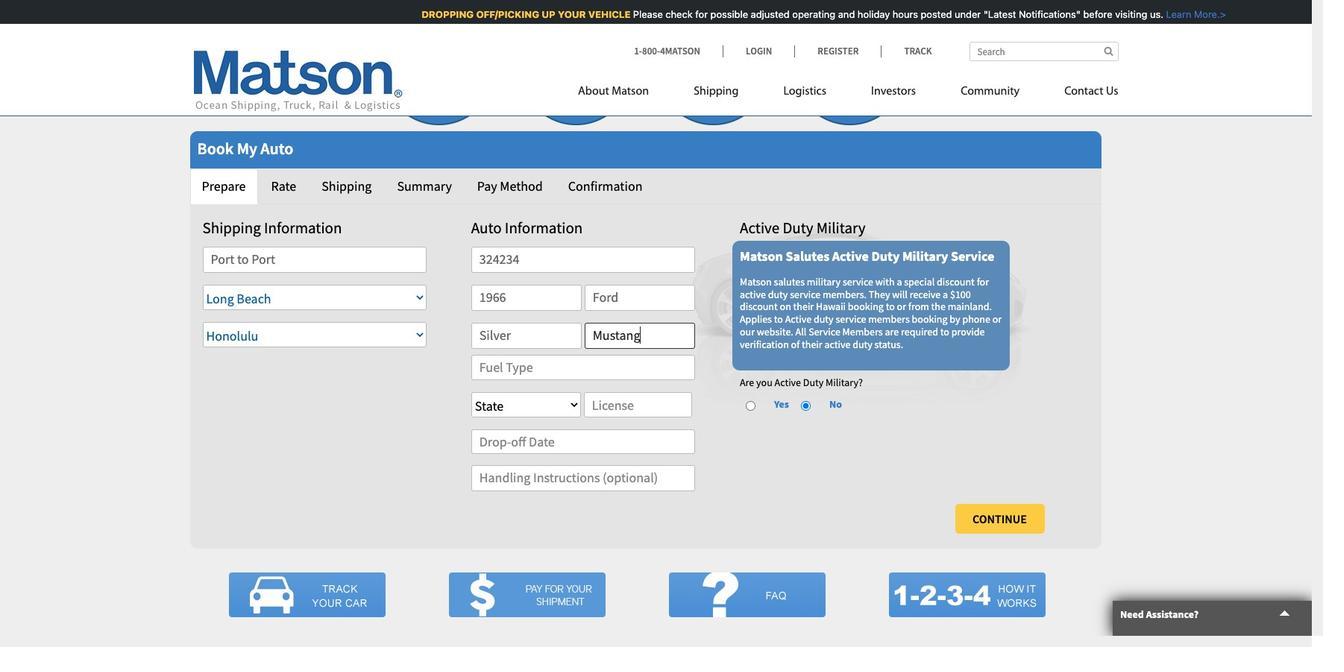 Task type: describe. For each thing, give the bounding box(es) containing it.
summary link
[[385, 168, 464, 204]]

need assistance?
[[1120, 608, 1199, 621]]

top menu navigation
[[578, 78, 1118, 109]]

book my auto
[[197, 138, 293, 159]]

investors link
[[849, 78, 938, 109]]

1 vertical spatial their
[[802, 338, 822, 351]]

information for auto information
[[505, 217, 583, 238]]

login
[[746, 45, 772, 57]]

1 horizontal spatial to
[[886, 300, 895, 314]]

Model text field
[[585, 323, 695, 349]]

yes
[[774, 398, 789, 411]]

and
[[836, 8, 853, 20]]

2 horizontal spatial duty
[[853, 338, 873, 351]]

salutes
[[786, 248, 830, 265]]

about
[[578, 86, 609, 98]]

of
[[791, 338, 800, 351]]

holiday
[[856, 8, 888, 20]]

members.
[[823, 288, 867, 301]]

assistance?
[[1146, 608, 1199, 621]]

Make text field
[[585, 285, 695, 311]]

by
[[950, 313, 960, 326]]

posted
[[919, 8, 950, 20]]

before
[[1081, 8, 1111, 20]]

logistics
[[784, 86, 826, 98]]

please
[[631, 8, 661, 20]]

you
[[756, 376, 773, 390]]

2 track vehicle image from the left
[[449, 573, 605, 618]]

2 horizontal spatial to
[[940, 325, 949, 339]]

community link
[[938, 78, 1042, 109]]

contact us link
[[1042, 78, 1118, 109]]

information for shipping information
[[264, 217, 342, 238]]

matson salutes military service with a special discount for active duty service members.  they will receive a $100 discount on their hawaii booking to or from the mainland. applies to active duty service members booking by phone or our website. all service members are required to provide verification of their active duty status.
[[740, 275, 1002, 351]]

Year text field
[[471, 285, 582, 311]]

shipping information
[[203, 217, 342, 238]]

members
[[843, 325, 883, 339]]

4matson
[[660, 45, 700, 57]]

active inside matson salutes military service with a special discount for active duty service members.  they will receive a $100 discount on their hawaii booking to or from the mainland. applies to active duty service members booking by phone or our website. all service members are required to provide verification of their active duty status.
[[785, 313, 812, 326]]

pay
[[477, 177, 497, 195]]

Drop-off Date text field
[[471, 430, 695, 454]]

VIN text field
[[471, 247, 695, 273]]

pay                                                 method link
[[465, 168, 555, 204]]

investors
[[871, 86, 916, 98]]

method
[[500, 177, 543, 195]]

hawaii
[[816, 300, 846, 314]]

adjusted
[[749, 8, 788, 20]]

0 vertical spatial auto
[[261, 138, 293, 159]]

matson for matson salutes active duty military service
[[740, 248, 783, 265]]

auto information
[[471, 217, 583, 238]]

more.>
[[1192, 8, 1224, 20]]

are you active duty military?
[[740, 376, 863, 390]]

1 vertical spatial discount
[[740, 300, 778, 314]]

track
[[904, 45, 932, 57]]

verification
[[740, 338, 789, 351]]

duty for are you active duty military?
[[803, 376, 824, 390]]

1 horizontal spatial discount
[[937, 275, 975, 288]]

military
[[807, 275, 841, 288]]

possible
[[709, 8, 746, 20]]

active up yes
[[775, 376, 801, 390]]

rate link
[[259, 168, 308, 204]]

for inside matson salutes military service with a special discount for active duty service members.  they will receive a $100 discount on their hawaii booking to or from the mainland. applies to active duty service members booking by phone or our website. all service members are required to provide verification of their active duty status.
[[977, 275, 989, 288]]

learn
[[1164, 8, 1190, 20]]

dropping off/picking up your vehicle please check for possible adjusted operating and holiday hours posted under "latest notifications" before visiting us. learn more.>
[[420, 8, 1224, 20]]

service down members.
[[836, 313, 866, 326]]

contact us
[[1064, 86, 1118, 98]]

1 horizontal spatial booking
[[912, 313, 948, 326]]

duty for matson salutes active duty military service
[[871, 248, 900, 265]]

matson salutes active duty military service
[[740, 248, 994, 265]]

Handling Instructions (optional) text field
[[471, 466, 695, 492]]

shipping inside top menu navigation
[[694, 86, 739, 98]]

1 horizontal spatial auto
[[471, 217, 502, 238]]

Color text field
[[471, 323, 582, 349]]

0 horizontal spatial or
[[897, 300, 906, 314]]

us.
[[1148, 8, 1162, 20]]

on
[[780, 300, 791, 314]]

1 horizontal spatial active
[[825, 338, 851, 351]]

applies
[[740, 313, 772, 326]]

notifications"
[[1017, 8, 1079, 20]]

0 horizontal spatial to
[[774, 313, 783, 326]]

learn more.> link
[[1162, 8, 1224, 20]]

800-
[[642, 45, 660, 57]]

status.
[[875, 338, 903, 351]]

delivery
[[694, 86, 732, 98]]

login link
[[723, 45, 795, 57]]

0 horizontal spatial a
[[897, 275, 902, 288]]

about matson
[[578, 86, 649, 98]]

service up 'all' at the right of page
[[790, 288, 821, 301]]

1-800-4matson
[[634, 45, 700, 57]]

visiting
[[1113, 8, 1146, 20]]

with
[[875, 275, 895, 288]]



Task type: vqa. For each thing, say whether or not it's contained in the screenshot.
"Matson"
yes



Task type: locate. For each thing, give the bounding box(es) containing it.
check
[[664, 8, 691, 20]]

members
[[868, 313, 910, 326]]

1 vertical spatial shipping
[[322, 177, 372, 195]]

off/picking
[[474, 8, 537, 20]]

shipping link down the 4matson
[[671, 78, 761, 109]]

logistics link
[[761, 78, 849, 109]]

my
[[237, 138, 257, 159]]

1 horizontal spatial track vehicle image
[[449, 573, 605, 618]]

1 information from the left
[[264, 217, 342, 238]]

they
[[869, 288, 890, 301]]

their
[[793, 300, 814, 314], [802, 338, 822, 351]]

military up "matson salutes active duty military service"
[[817, 217, 866, 238]]

duty up no radio
[[803, 376, 824, 390]]

0 horizontal spatial active
[[740, 288, 766, 301]]

service right 'all' at the right of page
[[809, 325, 841, 339]]

0 horizontal spatial for
[[693, 8, 706, 20]]

License text field
[[584, 393, 692, 418]]

a
[[897, 275, 902, 288], [943, 288, 948, 301]]

their right of
[[802, 338, 822, 351]]

booking left by at the right of the page
[[912, 313, 948, 326]]

a right with
[[897, 275, 902, 288]]

rate
[[271, 177, 296, 195]]

None submit
[[955, 504, 1045, 534]]

active down hawaii
[[825, 338, 851, 351]]

shipping for shipping information
[[203, 217, 261, 238]]

2 vertical spatial duty
[[853, 338, 873, 351]]

0 vertical spatial discount
[[937, 275, 975, 288]]

$100
[[950, 288, 971, 301]]

matson left the salutes
[[740, 275, 772, 288]]

from
[[908, 300, 929, 314]]

duty up applies
[[768, 288, 788, 301]]

or right phone
[[993, 313, 1002, 326]]

active up the salutes
[[740, 217, 780, 238]]

for
[[693, 8, 706, 20], [977, 275, 989, 288]]

active
[[740, 288, 766, 301], [825, 338, 851, 351]]

1 vertical spatial matson
[[740, 248, 783, 265]]

1 vertical spatial military
[[902, 248, 948, 265]]

service up $100
[[951, 248, 994, 265]]

0 vertical spatial shipping link
[[671, 78, 761, 109]]

2 horizontal spatial shipping
[[694, 86, 739, 98]]

0 horizontal spatial shipping
[[203, 217, 261, 238]]

0 vertical spatial matson
[[612, 86, 649, 98]]

auto right my
[[261, 138, 293, 159]]

0 vertical spatial their
[[793, 300, 814, 314]]

0 vertical spatial military
[[817, 217, 866, 238]]

duty up with
[[871, 248, 900, 265]]

active
[[740, 217, 780, 238], [832, 248, 869, 265], [785, 313, 812, 326], [775, 376, 801, 390]]

duty up salutes
[[783, 217, 814, 238]]

matson inside matson salutes military service with a special discount for active duty service members.  they will receive a $100 discount on their hawaii booking to or from the mainland. applies to active duty service members booking by phone or our website. all service members are required to provide verification of their active duty status.
[[740, 275, 772, 288]]

salutes
[[774, 275, 805, 288]]

1 vertical spatial for
[[977, 275, 989, 288]]

duty
[[768, 288, 788, 301], [814, 313, 834, 326], [853, 338, 873, 351]]

provide
[[952, 325, 985, 339]]

duty
[[783, 217, 814, 238], [871, 248, 900, 265], [803, 376, 824, 390]]

blue matson logo with ocean, shipping, truck, rail and logistics written beneath it. image
[[194, 51, 402, 112]]

prepare link
[[190, 168, 258, 204]]

1 horizontal spatial a
[[943, 288, 948, 301]]

us
[[1106, 86, 1118, 98]]

military up special
[[902, 248, 948, 265]]

service
[[951, 248, 994, 265], [809, 325, 841, 339]]

0 horizontal spatial shipping link
[[310, 168, 384, 204]]

0 vertical spatial active
[[740, 288, 766, 301]]

1 horizontal spatial shipping
[[322, 177, 372, 195]]

0 horizontal spatial auto
[[261, 138, 293, 159]]

"latest
[[982, 8, 1014, 20]]

discount
[[937, 275, 975, 288], [740, 300, 778, 314]]

0 horizontal spatial information
[[264, 217, 342, 238]]

their right the on
[[793, 300, 814, 314]]

1 vertical spatial service
[[809, 325, 841, 339]]

auto down pay
[[471, 217, 502, 238]]

preparation
[[548, 86, 605, 98]]

1-800-4matson link
[[634, 45, 723, 57]]

dropping
[[420, 8, 472, 20]]

0 horizontal spatial duty
[[768, 288, 788, 301]]

shipping link
[[671, 78, 761, 109], [310, 168, 384, 204]]

confirmation
[[568, 177, 643, 195]]

active duty military
[[740, 217, 866, 238]]

information down method
[[505, 217, 583, 238]]

register
[[818, 45, 859, 57]]

Search search field
[[969, 42, 1118, 61]]

active up the military
[[832, 248, 869, 265]]

2 information from the left
[[505, 217, 583, 238]]

1-
[[634, 45, 642, 57]]

to
[[886, 300, 895, 314], [774, 313, 783, 326], [940, 325, 949, 339]]

2 vertical spatial duty
[[803, 376, 824, 390]]

0 horizontal spatial discount
[[740, 300, 778, 314]]

matson
[[612, 86, 649, 98], [740, 248, 783, 265], [740, 275, 772, 288]]

phone
[[963, 313, 991, 326]]

1 vertical spatial duty
[[871, 248, 900, 265]]

under
[[953, 8, 979, 20]]

1 horizontal spatial service
[[951, 248, 994, 265]]

all
[[796, 325, 807, 339]]

are
[[885, 325, 899, 339]]

for right check
[[693, 8, 706, 20]]

None text field
[[203, 247, 426, 273]]

4
[[842, 25, 859, 69]]

active up of
[[785, 313, 812, 326]]

military
[[817, 217, 866, 238], [902, 248, 948, 265]]

confirmation link
[[556, 168, 655, 204]]

matson for matson salutes military service with a special discount for active duty service members.  they will receive a $100 discount on their hawaii booking to or from the mainland. applies to active duty service members booking by phone or our website. all service members are required to provide verification of their active duty status.
[[740, 275, 772, 288]]

about matson link
[[578, 78, 671, 109]]

1 horizontal spatial for
[[977, 275, 989, 288]]

will
[[892, 288, 908, 301]]

track link
[[881, 45, 932, 57]]

0 horizontal spatial military
[[817, 217, 866, 238]]

None search field
[[969, 42, 1118, 61]]

duty left the status.
[[853, 338, 873, 351]]

1 horizontal spatial shipping link
[[671, 78, 761, 109]]

military?
[[826, 376, 863, 390]]

to right applies
[[774, 313, 783, 326]]

register link
[[795, 45, 881, 57]]

Fuel Type text field
[[471, 355, 695, 381]]

0 vertical spatial shipping
[[694, 86, 739, 98]]

active up applies
[[740, 288, 766, 301]]

1 vertical spatial active
[[825, 338, 851, 351]]

hours
[[891, 8, 916, 20]]

1 vertical spatial shipping link
[[310, 168, 384, 204]]

vehicle
[[586, 8, 629, 20]]

website.
[[757, 325, 794, 339]]

the
[[931, 300, 946, 314]]

are
[[740, 376, 754, 390]]

booking
[[848, 300, 884, 314], [912, 313, 948, 326]]

our
[[740, 325, 755, 339]]

matson inside top menu navigation
[[612, 86, 649, 98]]

need
[[1120, 608, 1144, 621]]

to up are
[[886, 300, 895, 314]]

no
[[829, 398, 842, 411]]

0 vertical spatial duty
[[768, 288, 788, 301]]

0 vertical spatial service
[[951, 248, 994, 265]]

No radio
[[801, 401, 811, 411]]

service inside matson salutes military service with a special discount for active duty service members.  they will receive a $100 discount on their hawaii booking to or from the mainland. applies to active duty service members booking by phone or our website. all service members are required to provide verification of their active duty status.
[[809, 325, 841, 339]]

2 vertical spatial shipping
[[203, 217, 261, 238]]

service down "matson salutes active duty military service"
[[843, 275, 873, 288]]

Yes radio
[[746, 401, 756, 411]]

special
[[904, 275, 935, 288]]

shipping down the 4matson
[[694, 86, 739, 98]]

for right $100
[[977, 275, 989, 288]]

pay                                                 method
[[477, 177, 543, 195]]

matson right about
[[612, 86, 649, 98]]

service
[[843, 275, 873, 288], [790, 288, 821, 301], [836, 313, 866, 326]]

0 vertical spatial duty
[[783, 217, 814, 238]]

1 horizontal spatial information
[[505, 217, 583, 238]]

0 horizontal spatial track vehicle image
[[229, 573, 385, 618]]

0 vertical spatial for
[[693, 8, 706, 20]]

track vehicle image
[[229, 573, 385, 618], [449, 573, 605, 618]]

1 horizontal spatial duty
[[814, 313, 834, 326]]

shipping link right rate link
[[310, 168, 384, 204]]

booking up members
[[848, 300, 884, 314]]

shipping right rate
[[322, 177, 372, 195]]

1 horizontal spatial or
[[993, 313, 1002, 326]]

required
[[901, 325, 938, 339]]

1 track vehicle image from the left
[[229, 573, 385, 618]]

0 horizontal spatial service
[[809, 325, 841, 339]]

0 horizontal spatial booking
[[848, 300, 884, 314]]

2 vertical spatial matson
[[740, 275, 772, 288]]

shipping down 'prepare' link
[[203, 217, 261, 238]]

or left from
[[897, 300, 906, 314]]

a left $100
[[943, 288, 948, 301]]

up
[[540, 8, 554, 20]]

community
[[961, 86, 1020, 98]]

receive
[[910, 288, 941, 301]]

information down rate link
[[264, 217, 342, 238]]

1 vertical spatial auto
[[471, 217, 502, 238]]

shipping for the left shipping "link"
[[322, 177, 372, 195]]

search image
[[1104, 46, 1113, 56]]

discount up mainland.
[[937, 275, 975, 288]]

duty right 'all' at the right of page
[[814, 313, 834, 326]]

shipping
[[694, 86, 739, 98], [322, 177, 372, 195], [203, 217, 261, 238]]

matson up the salutes
[[740, 248, 783, 265]]

mainland.
[[948, 300, 992, 314]]

to left by at the right of the page
[[940, 325, 949, 339]]

1 horizontal spatial military
[[902, 248, 948, 265]]

summary
[[397, 177, 452, 195]]

prepare
[[202, 177, 246, 195]]

information
[[264, 217, 342, 238], [505, 217, 583, 238]]

your
[[556, 8, 584, 20]]

1 vertical spatial duty
[[814, 313, 834, 326]]

operating
[[790, 8, 834, 20]]

discount left the on
[[740, 300, 778, 314]]



